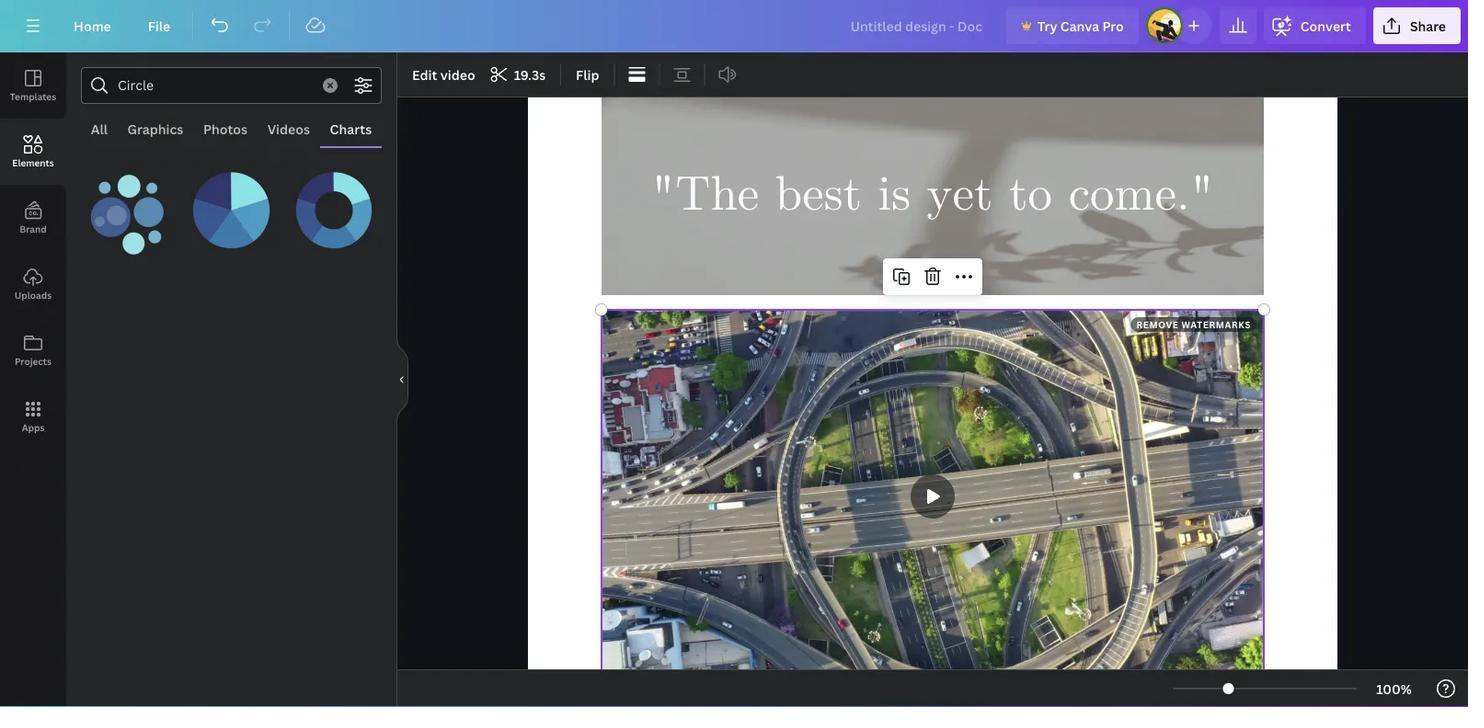 Task type: vqa. For each thing, say whether or not it's contained in the screenshot.
Remove
yes



Task type: locate. For each thing, give the bounding box(es) containing it.
graphics button
[[117, 111, 193, 146]]

home link
[[59, 7, 126, 44]]

projects
[[15, 355, 52, 368]]

projects button
[[0, 317, 66, 384]]

edit video button
[[405, 60, 483, 89]]

1 horizontal spatial group
[[184, 152, 279, 258]]

charts
[[330, 120, 372, 138]]

group down photos button
[[184, 152, 279, 258]]

photos button
[[193, 111, 258, 146]]

to
[[1009, 164, 1053, 228]]

convert
[[1301, 17, 1351, 35]]

uploads
[[15, 289, 52, 301]]

yet
[[927, 164, 993, 228]]

come."
[[1069, 164, 1215, 228]]

group down charts
[[286, 152, 382, 258]]

home
[[74, 17, 111, 35]]

group
[[81, 152, 176, 258], [184, 152, 279, 258], [286, 152, 382, 258]]

video
[[440, 66, 475, 83]]

videos button
[[258, 111, 320, 146]]

apps
[[22, 421, 45, 434]]

charts button
[[320, 111, 382, 146]]

Design title text field
[[836, 7, 999, 44]]

2 horizontal spatial group
[[286, 152, 382, 258]]

remove watermarks button
[[1131, 317, 1257, 332]]

2 group from the left
[[184, 152, 279, 258]]

templates
[[10, 90, 56, 103]]

file button
[[133, 7, 185, 44]]

edit
[[412, 66, 437, 83]]

try canva pro
[[1038, 17, 1124, 35]]

0 horizontal spatial group
[[81, 152, 176, 258]]

elements button
[[0, 119, 66, 185]]

100% button
[[1365, 674, 1424, 704]]

"the
[[651, 164, 759, 228]]

group down graphics
[[81, 152, 176, 258]]

19.3s
[[514, 66, 546, 83]]

share
[[1410, 17, 1446, 35]]



Task type: describe. For each thing, give the bounding box(es) containing it.
Search elements search field
[[118, 68, 312, 103]]

try canva pro button
[[1006, 7, 1139, 44]]

photos
[[203, 120, 248, 138]]

canva
[[1061, 17, 1100, 35]]

templates button
[[0, 52, 66, 119]]

3 group from the left
[[286, 152, 382, 258]]

share button
[[1374, 7, 1461, 44]]

file
[[148, 17, 170, 35]]

flip
[[576, 66, 599, 83]]

flip button
[[569, 60, 607, 89]]

side panel tab list
[[0, 52, 66, 450]]

convert button
[[1264, 7, 1366, 44]]

uploads button
[[0, 251, 66, 317]]

all button
[[81, 111, 117, 146]]

brand button
[[0, 185, 66, 251]]

try
[[1038, 17, 1058, 35]]

edit video
[[412, 66, 475, 83]]

elements
[[12, 156, 54, 169]]

is
[[878, 164, 911, 228]]

19.3s button
[[485, 60, 553, 89]]

main menu bar
[[0, 0, 1468, 52]]

best
[[775, 164, 862, 228]]

apps button
[[0, 384, 66, 450]]

remove watermarks
[[1137, 318, 1252, 331]]

100%
[[1377, 680, 1412, 698]]

watermarks
[[1182, 318, 1252, 331]]

pro
[[1103, 17, 1124, 35]]

brand
[[20, 223, 47, 235]]

graphics
[[127, 120, 183, 138]]

remove
[[1137, 318, 1179, 331]]

1 group from the left
[[81, 152, 176, 258]]

hide image
[[397, 336, 409, 424]]

videos
[[268, 120, 310, 138]]

"the best is yet to come."
[[651, 164, 1215, 228]]

all
[[91, 120, 108, 138]]



